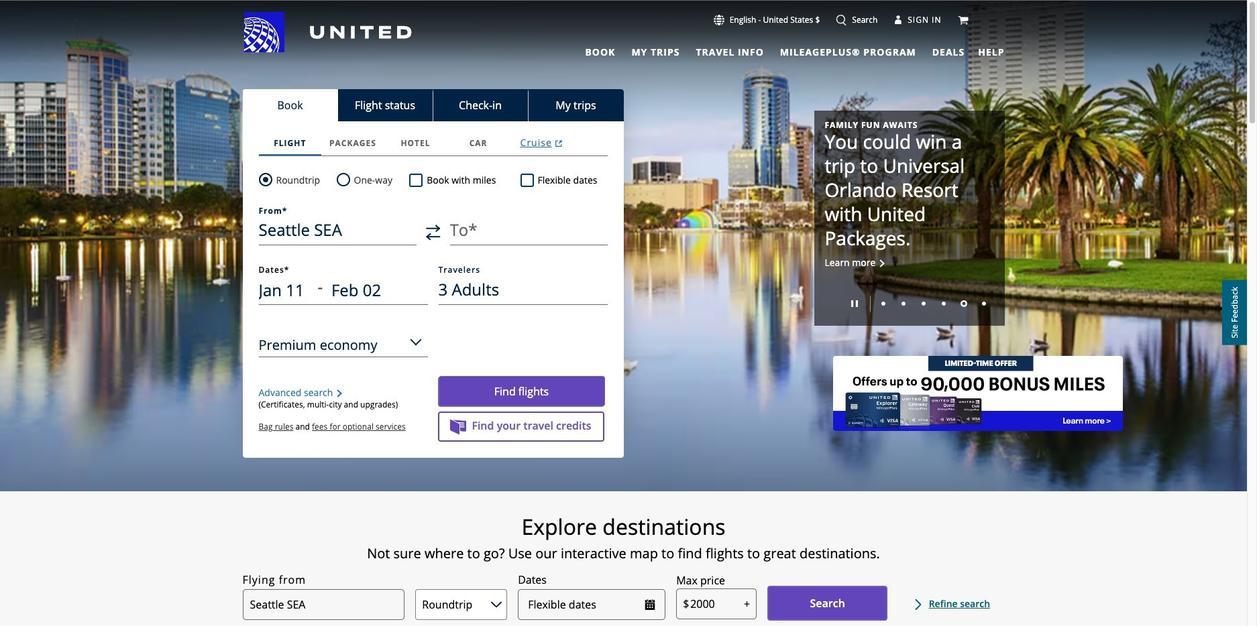 Task type: vqa. For each thing, say whether or not it's contained in the screenshot.
Slide 2 of 6 icon
yes



Task type: describe. For each thing, give the bounding box(es) containing it.
view cart, click to view list of recently searched saved trips. image
[[958, 15, 968, 25]]

Flying from text field
[[243, 590, 405, 621]]

slide 5 of 6 image
[[960, 301, 967, 307]]

not sure where to go? use our interactive map to find flights to great destinations. element
[[165, 546, 1082, 562]]

1 vertical spatial tab list
[[243, 89, 624, 121]]

flexible dates image
[[645, 600, 655, 611]]

From* text field
[[259, 215, 416, 246]]

slide 3 of 6 image
[[921, 302, 925, 306]]

slide 2 of 6 image
[[901, 302, 905, 306]]

Selected Premium economy button
[[259, 327, 428, 358]]

explore destinations element
[[165, 514, 1082, 541]]

reverse origin and destination image
[[426, 224, 440, 240]]

Return text field
[[331, 274, 394, 305]]

please enter the max price in the input text or tab to access the slider to set the max price. element
[[676, 573, 725, 589]]

slide 4 of 6 image
[[942, 302, 946, 306]]

pause image
[[851, 301, 858, 307]]



Task type: locate. For each thing, give the bounding box(es) containing it.
None text field
[[676, 589, 757, 620]]

2 vertical spatial tab list
[[259, 131, 607, 156]]

united logo link to homepage image
[[244, 12, 412, 52]]

navigation
[[0, 11, 1247, 60]]

0 vertical spatial tab list
[[577, 41, 968, 60]]

main content
[[0, 1, 1247, 627]]

slide 6 of 6 image
[[982, 302, 986, 306]]

currently in english united states	$ enter to change image
[[714, 15, 724, 25]]

carousel buttons element
[[825, 291, 994, 315]]

To* text field
[[450, 215, 607, 246]]

Depart text field
[[259, 274, 318, 305]]

slide 1 of 6 image
[[881, 302, 885, 306]]

flying from element
[[243, 572, 306, 589]]

tab list
[[577, 41, 968, 60], [243, 89, 624, 121], [259, 131, 607, 156]]

premium economy element
[[259, 337, 408, 354]]

enter your departing city, airport name, or airport code. element
[[259, 207, 287, 215]]



